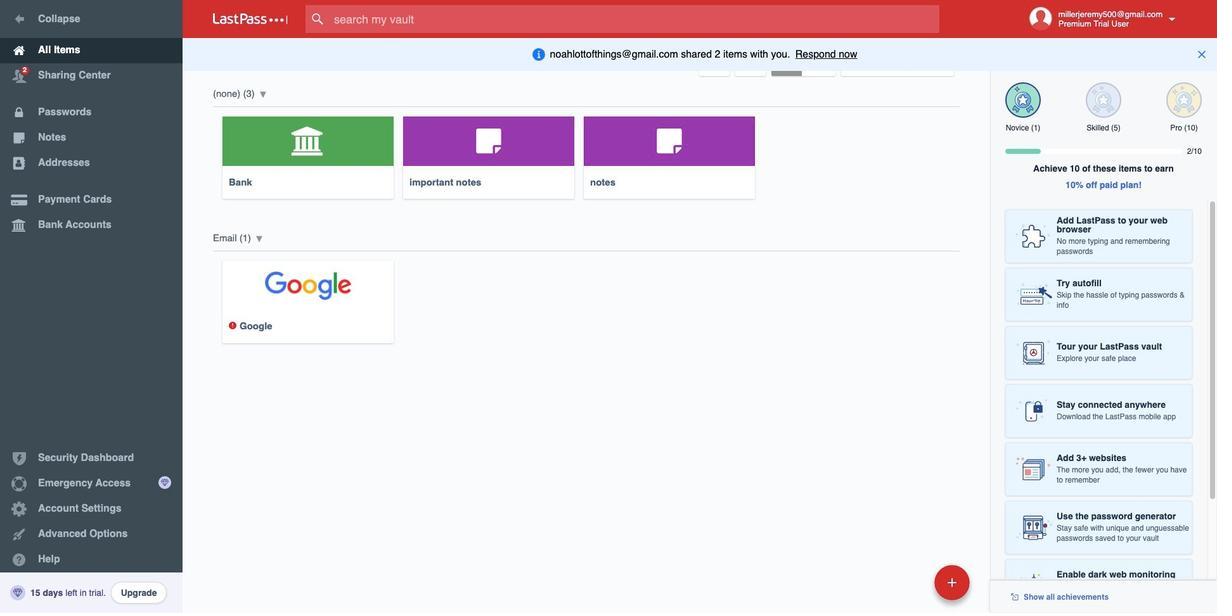 Task type: describe. For each thing, give the bounding box(es) containing it.
new item element
[[847, 565, 974, 601]]

main navigation navigation
[[0, 0, 183, 614]]

search my vault text field
[[306, 5, 964, 33]]

Search search field
[[306, 5, 964, 33]]

vault options navigation
[[183, 38, 990, 76]]

new item navigation
[[847, 562, 978, 614]]



Task type: locate. For each thing, give the bounding box(es) containing it.
lastpass image
[[213, 13, 288, 25]]



